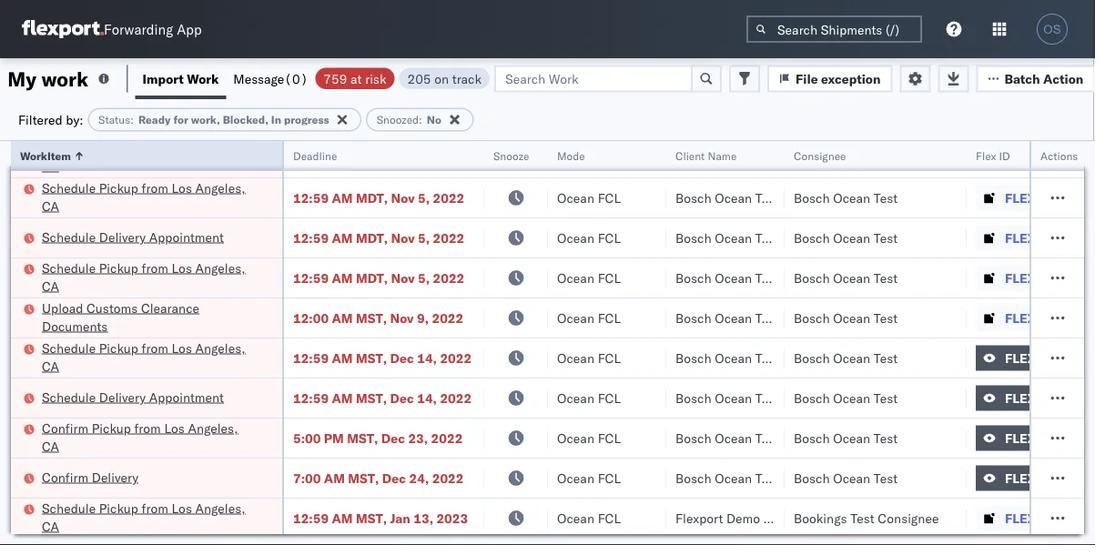 Task type: describe. For each thing, give the bounding box(es) containing it.
schedule pickup from los angeles, ca for schedule pickup from los angeles, ca link related to fourth the schedule pickup from los angeles, ca button from the top
[[42, 340, 246, 374]]

ca for schedule pickup from los angeles, ca link for 2nd the schedule pickup from los angeles, ca button from the top
[[42, 198, 59, 214]]

flex-1846748 for 2nd the schedule pickup from los angeles, ca button from the top
[[1006, 190, 1096, 206]]

snooze
[[494, 149, 530, 163]]

2 flex-1889466 from the top
[[1006, 390, 1096, 406]]

1 schedule delivery appointment from the top
[[42, 229, 224, 245]]

confirm pickup from los angeles, ca button
[[42, 419, 259, 458]]

mst, for fourth the schedule pickup from los angeles, ca button from the top
[[356, 350, 387, 366]]

nov for schedule pickup from los angeles, ca link related to third the schedule pickup from los angeles, ca button from the top of the page
[[391, 270, 415, 286]]

flex- for second schedule delivery appointment link from the bottom
[[1006, 230, 1045, 246]]

2 schedule delivery appointment from the top
[[42, 389, 224, 405]]

9,
[[417, 310, 429, 326]]

by:
[[66, 112, 83, 128]]

ocean fcl for schedule pickup from los angeles, ca link for 2nd the schedule pickup from los angeles, ca button from the top
[[557, 190, 621, 206]]

12:59 am mst, jan 13, 2023
[[293, 511, 468, 526]]

ready
[[138, 113, 171, 127]]

forwarding app link
[[22, 20, 202, 38]]

appointment for 2nd schedule delivery appointment link
[[149, 389, 224, 405]]

9 fcl from the top
[[598, 470, 621, 486]]

7:00 am mst, dec 24, 2022
[[293, 470, 464, 486]]

3 schedule pickup from los angeles, ca button from the top
[[42, 259, 259, 297]]

app
[[177, 20, 202, 38]]

at
[[351, 71, 362, 87]]

am for upload customs clearance documents link
[[332, 310, 353, 326]]

work
[[41, 66, 88, 91]]

5 schedule pickup from los angeles, ca button from the top
[[42, 500, 259, 538]]

status
[[98, 113, 130, 127]]

delivery for 12:59
[[99, 389, 146, 405]]

12:00 am mst, nov 9, 2022
[[293, 310, 464, 326]]

2022 for 2nd the schedule pickup from los angeles, ca button from the top
[[433, 190, 465, 206]]

12:59 for schedule pickup from los angeles, ca link related to fourth the schedule pickup from los angeles, ca button from the top
[[293, 350, 329, 366]]

bookings
[[794, 511, 848, 526]]

4 1889466 from the top
[[1045, 470, 1096, 486]]

bookings test consignee
[[794, 511, 940, 526]]

forwarding
[[104, 20, 173, 38]]

ocean fcl for schedule pickup from los angeles, ca link related to fourth the schedule pickup from los angeles, ca button from the top
[[557, 350, 621, 366]]

my work
[[8, 66, 88, 91]]

from for fifth the schedule pickup from los angeles, ca button from the bottom schedule pickup from los angeles, ca link
[[142, 140, 168, 156]]

2 12:59 am mst, dec 14, 2022 from the top
[[293, 390, 472, 406]]

2022 for fifth the schedule pickup from los angeles, ca button from the bottom
[[433, 150, 465, 166]]

resize handle column header for workitem
[[261, 141, 282, 546]]

fcl for upload customs clearance documents button
[[598, 310, 621, 326]]

1893174
[[1045, 511, 1096, 526]]

message
[[233, 71, 284, 87]]

nov for schedule pickup from los angeles, ca link for 2nd the schedule pickup from los angeles, ca button from the top
[[391, 190, 415, 206]]

confirm pickup from los angeles, ca
[[42, 420, 238, 455]]

13,
[[414, 511, 434, 526]]

2 14, from the top
[[417, 390, 437, 406]]

exception
[[822, 71, 881, 87]]

(0)
[[284, 71, 308, 87]]

nov for upload customs clearance documents link
[[390, 310, 414, 326]]

flexport
[[676, 511, 724, 526]]

blocked,
[[223, 113, 269, 127]]

client
[[676, 149, 705, 163]]

24,
[[409, 470, 429, 486]]

ca for schedule pickup from los angeles, ca link corresponding to 1st the schedule pickup from los angeles, ca button from the bottom
[[42, 519, 59, 535]]

documents
[[42, 318, 108, 334]]

for
[[173, 113, 188, 127]]

7 flex- from the top
[[1006, 390, 1045, 406]]

consignee inside button
[[794, 149, 847, 163]]

batch
[[1005, 71, 1041, 87]]

snoozed : no
[[377, 113, 442, 127]]

flex- for upload customs clearance documents link
[[1006, 310, 1045, 326]]

id
[[1000, 149, 1011, 163]]

confirm for confirm delivery
[[42, 470, 88, 485]]

filtered by:
[[18, 112, 83, 128]]

2022 for third the schedule pickup from los angeles, ca button from the top of the page
[[433, 270, 465, 286]]

mdt, for third the schedule pickup from los angeles, ca button from the top of the page
[[356, 270, 388, 286]]

2022 for confirm pickup from los angeles, ca button
[[431, 430, 463, 446]]

flex- for fifth the schedule pickup from los angeles, ca button from the bottom schedule pickup from los angeles, ca link
[[1006, 150, 1045, 166]]

angeles, for fifth the schedule pickup from los angeles, ca button from the bottom schedule pickup from los angeles, ca link
[[195, 140, 246, 156]]

flex id
[[976, 149, 1011, 163]]

from for confirm pickup from los angeles, ca link on the left of the page
[[134, 420, 161, 436]]

5:00
[[293, 430, 321, 446]]

mode
[[557, 149, 585, 163]]

ocean fcl for upload customs clearance documents link
[[557, 310, 621, 326]]

fcl for confirm pickup from los angeles, ca button
[[598, 430, 621, 446]]

import work
[[143, 71, 219, 87]]

schedule for third the schedule pickup from los angeles, ca button from the top of the page
[[42, 260, 96, 276]]

demo
[[727, 511, 761, 526]]

filtered
[[18, 112, 63, 128]]

client name button
[[667, 145, 767, 163]]

consignee for bookings test consignee
[[878, 511, 940, 526]]

progress
[[284, 113, 329, 127]]

3 fcl from the top
[[598, 230, 621, 246]]

my
[[8, 66, 36, 91]]

3 1889466 from the top
[[1045, 430, 1096, 446]]

am for schedule pickup from los angeles, ca link for 2nd the schedule pickup from los angeles, ca button from the top
[[332, 190, 353, 206]]

consignee for flexport demo consignee
[[764, 511, 825, 526]]

759
[[324, 71, 347, 87]]

3 mdt, from the top
[[356, 230, 388, 246]]

2 schedule delivery appointment button from the top
[[42, 388, 224, 409]]

flex-1846748 for fifth the schedule pickup from los angeles, ca button from the bottom
[[1006, 150, 1096, 166]]

resize handle column header for consignee
[[945, 141, 967, 546]]

client name
[[676, 149, 737, 163]]

confirm delivery button
[[42, 469, 139, 489]]

nov for fifth the schedule pickup from los angeles, ca button from the bottom schedule pickup from los angeles, ca link
[[391, 150, 415, 166]]

name
[[708, 149, 737, 163]]

7:00
[[293, 470, 321, 486]]

mst, up 5:00 pm mst, dec 23, 2022
[[356, 390, 387, 406]]

12:59 for schedule pickup from los angeles, ca link related to third the schedule pickup from los angeles, ca button from the top of the page
[[293, 270, 329, 286]]

205 on track
[[408, 71, 482, 87]]

ca for schedule pickup from los angeles, ca link related to third the schedule pickup from los angeles, ca button from the top of the page
[[42, 278, 59, 294]]

7 ocean fcl from the top
[[557, 390, 621, 406]]

2 1889466 from the top
[[1045, 390, 1096, 406]]

2 schedule pickup from los angeles, ca button from the top
[[42, 179, 259, 217]]

message (0)
[[233, 71, 308, 87]]

ocean fcl for second schedule delivery appointment link from the bottom
[[557, 230, 621, 246]]

2 schedule delivery appointment link from the top
[[42, 388, 224, 407]]

upload
[[42, 300, 83, 316]]

4 schedule pickup from los angeles, ca button from the top
[[42, 339, 259, 378]]

action
[[1044, 71, 1084, 87]]

ocean fcl for schedule pickup from los angeles, ca link related to third the schedule pickup from los angeles, ca button from the top of the page
[[557, 270, 621, 286]]

1 flex-1889466 from the top
[[1006, 350, 1096, 366]]

759 at risk
[[324, 71, 387, 87]]

clearance
[[141, 300, 200, 316]]

Search Work text field
[[495, 65, 693, 92]]

dec down '12:00 am mst, nov 9, 2022'
[[390, 350, 414, 366]]

upload customs clearance documents link
[[42, 299, 259, 336]]

pickup for fourth the schedule pickup from los angeles, ca button from the top
[[99, 340, 138, 356]]

confirm delivery
[[42, 470, 139, 485]]

os button
[[1032, 8, 1074, 50]]

1 12:59 am mst, dec 14, 2022 from the top
[[293, 350, 472, 366]]

work,
[[191, 113, 220, 127]]

on
[[435, 71, 449, 87]]

status : ready for work, blocked, in progress
[[98, 113, 329, 127]]

12:59 am mdt, nov 5, 2022 for fifth the schedule pickup from los angeles, ca button from the bottom
[[293, 150, 465, 166]]

pickup for 2nd the schedule pickup from los angeles, ca button from the top
[[99, 180, 138, 196]]

angeles, for schedule pickup from los angeles, ca link corresponding to 1st the schedule pickup from los angeles, ca button from the bottom
[[195, 501, 246, 516]]

1 1889466 from the top
[[1045, 350, 1096, 366]]

upload customs clearance documents
[[42, 300, 200, 334]]

deadline button
[[284, 145, 466, 163]]

12:59 am mdt, nov 5, 2022 for 2nd the schedule pickup from los angeles, ca button from the top
[[293, 190, 465, 206]]

1 schedule delivery appointment link from the top
[[42, 228, 224, 246]]

schedule pickup from los angeles, ca link for fourth the schedule pickup from los angeles, ca button from the top
[[42, 339, 259, 376]]

5, for 2nd the schedule pickup from los angeles, ca button from the top
[[418, 190, 430, 206]]

: for snoozed
[[419, 113, 422, 127]]

jan
[[390, 511, 411, 526]]

mst, for 1st the schedule pickup from los angeles, ca button from the bottom
[[356, 511, 387, 526]]

snoozed
[[377, 113, 419, 127]]

flex- for schedule pickup from los angeles, ca link related to fourth the schedule pickup from los angeles, ca button from the top
[[1006, 350, 1045, 366]]

schedule for second schedule delivery appointment button from the bottom of the page
[[42, 229, 96, 245]]

schedule pickup from los angeles, ca for schedule pickup from los angeles, ca link for 2nd the schedule pickup from los angeles, ca button from the top
[[42, 180, 246, 214]]

ocean fcl for confirm pickup from los angeles, ca link on the left of the page
[[557, 430, 621, 446]]

4 flex-1889466 from the top
[[1006, 470, 1096, 486]]

7 resize handle column header from the left
[[1063, 141, 1085, 546]]

delivery for 7:00
[[92, 470, 139, 485]]

schedule for 1st the schedule pickup from los angeles, ca button from the bottom
[[42, 501, 96, 516]]



Task type: locate. For each thing, give the bounding box(es) containing it.
3 ca from the top
[[42, 278, 59, 294]]

5 flex- from the top
[[1006, 310, 1045, 326]]

from for schedule pickup from los angeles, ca link for 2nd the schedule pickup from los angeles, ca button from the top
[[142, 180, 168, 196]]

pickup down workitem "button"
[[99, 180, 138, 196]]

4 ocean fcl from the top
[[557, 270, 621, 286]]

schedule pickup from los angeles, ca down confirm delivery button
[[42, 501, 246, 535]]

flex-1889466
[[1006, 350, 1096, 366], [1006, 390, 1096, 406], [1006, 430, 1096, 446], [1006, 470, 1096, 486]]

6 resize handle column header from the left
[[945, 141, 967, 546]]

ca up confirm delivery
[[42, 439, 59, 455]]

upload customs clearance documents button
[[42, 299, 259, 337]]

schedule pickup from los angeles, ca button down confirm delivery button
[[42, 500, 259, 538]]

1 vertical spatial 12:59 am mst, dec 14, 2022
[[293, 390, 472, 406]]

ca inside confirm pickup from los angeles, ca
[[42, 439, 59, 455]]

file exception
[[796, 71, 881, 87]]

1 horizontal spatial :
[[419, 113, 422, 127]]

1846748 for upload customs clearance documents link
[[1045, 310, 1096, 326]]

8 fcl from the top
[[598, 430, 621, 446]]

from for schedule pickup from los angeles, ca link corresponding to 1st the schedule pickup from los angeles, ca button from the bottom
[[142, 501, 168, 516]]

5 flex-1846748 from the top
[[1006, 310, 1096, 326]]

fcl for 1st the schedule pickup from los angeles, ca button from the bottom
[[598, 511, 621, 526]]

9 ocean fcl from the top
[[557, 470, 621, 486]]

12:59 for schedule pickup from los angeles, ca link for 2nd the schedule pickup from los angeles, ca button from the top
[[293, 190, 329, 206]]

from down upload customs clearance documents button
[[142, 340, 168, 356]]

work
[[187, 71, 219, 87]]

schedule pickup from los angeles, ca link for fifth the schedule pickup from los angeles, ca button from the bottom
[[42, 139, 259, 175]]

ocean fcl for schedule pickup from los angeles, ca link corresponding to 1st the schedule pickup from los angeles, ca button from the bottom
[[557, 511, 621, 526]]

mst, for upload customs clearance documents button
[[356, 310, 387, 326]]

ocean fcl for fifth the schedule pickup from los angeles, ca button from the bottom schedule pickup from los angeles, ca link
[[557, 150, 621, 166]]

forwarding app
[[104, 20, 202, 38]]

: left ready
[[130, 113, 134, 127]]

1 vertical spatial schedule delivery appointment
[[42, 389, 224, 405]]

2 schedule from the top
[[42, 180, 96, 196]]

from up 'clearance'
[[142, 260, 168, 276]]

0 horizontal spatial :
[[130, 113, 134, 127]]

deadline
[[293, 149, 337, 163]]

14, down 9,
[[417, 350, 437, 366]]

consignee down file
[[794, 149, 847, 163]]

bosch
[[676, 150, 712, 166], [794, 150, 830, 166], [676, 190, 712, 206], [794, 190, 830, 206], [676, 230, 712, 246], [794, 230, 830, 246], [676, 270, 712, 286], [794, 270, 830, 286], [676, 310, 712, 326], [794, 310, 830, 326], [676, 350, 712, 366], [794, 350, 830, 366], [676, 390, 712, 406], [794, 390, 830, 406], [676, 430, 712, 446], [794, 430, 830, 446], [676, 470, 712, 486], [794, 470, 830, 486]]

delivery inside button
[[92, 470, 139, 485]]

appointment up 'clearance'
[[149, 229, 224, 245]]

10 fcl from the top
[[598, 511, 621, 526]]

schedule pickup from los angeles, ca down upload customs clearance documents button
[[42, 340, 246, 374]]

schedule delivery appointment button up confirm pickup from los angeles, ca at the left bottom of page
[[42, 388, 224, 409]]

appointment for second schedule delivery appointment link from the bottom
[[149, 229, 224, 245]]

resize handle column header for deadline
[[463, 141, 485, 546]]

schedule delivery appointment button up customs
[[42, 228, 224, 248]]

schedule for fourth the schedule pickup from los angeles, ca button from the top
[[42, 340, 96, 356]]

12:59 am mst, dec 14, 2022 up 5:00 pm mst, dec 23, 2022
[[293, 390, 472, 406]]

schedule delivery appointment
[[42, 229, 224, 245], [42, 389, 224, 405]]

1 5, from the top
[[418, 150, 430, 166]]

pickup inside confirm pickup from los angeles, ca
[[92, 420, 131, 436]]

0 vertical spatial 14,
[[417, 350, 437, 366]]

flex
[[976, 149, 997, 163]]

4 fcl from the top
[[598, 270, 621, 286]]

risk
[[365, 71, 387, 87]]

mst, right pm on the bottom left
[[347, 430, 378, 446]]

flex-1889466 button
[[976, 346, 1096, 371], [976, 346, 1096, 371], [976, 386, 1096, 411], [976, 386, 1096, 411], [976, 426, 1096, 451], [976, 426, 1096, 451], [976, 466, 1096, 491], [976, 466, 1096, 491]]

14,
[[417, 350, 437, 366], [417, 390, 437, 406]]

schedule pickup from los angeles, ca link down workitem "button"
[[42, 179, 259, 215]]

los
[[172, 140, 192, 156], [172, 180, 192, 196], [172, 260, 192, 276], [172, 340, 192, 356], [164, 420, 185, 436], [172, 501, 192, 516]]

flex- for schedule pickup from los angeles, ca link for 2nd the schedule pickup from los angeles, ca button from the top
[[1006, 190, 1045, 206]]

0 vertical spatial delivery
[[99, 229, 146, 245]]

2022 for upload customs clearance documents button
[[432, 310, 464, 326]]

ca down filtered by:
[[42, 158, 59, 174]]

1 mdt, from the top
[[356, 150, 388, 166]]

confirm up confirm delivery
[[42, 420, 88, 436]]

2023
[[437, 511, 468, 526]]

schedule pickup from los angeles, ca link for 2nd the schedule pickup from los angeles, ca button from the top
[[42, 179, 259, 215]]

4 flex- from the top
[[1006, 270, 1045, 286]]

3 1846748 from the top
[[1045, 230, 1096, 246]]

resize handle column header for mode
[[645, 141, 667, 546]]

from
[[142, 140, 168, 156], [142, 180, 168, 196], [142, 260, 168, 276], [142, 340, 168, 356], [134, 420, 161, 436], [142, 501, 168, 516]]

6 flex- from the top
[[1006, 350, 1045, 366]]

6 ca from the top
[[42, 519, 59, 535]]

1 confirm from the top
[[42, 420, 88, 436]]

5,
[[418, 150, 430, 166], [418, 190, 430, 206], [418, 230, 430, 246], [418, 270, 430, 286]]

confirm
[[42, 420, 88, 436], [42, 470, 88, 485]]

mst, down '12:00 am mst, nov 9, 2022'
[[356, 350, 387, 366]]

5 resize handle column header from the left
[[763, 141, 785, 546]]

1846748 for second schedule delivery appointment link from the bottom
[[1045, 230, 1096, 246]]

appointment up confirm pickup from los angeles, ca link on the left of the page
[[149, 389, 224, 405]]

mst, down 5:00 pm mst, dec 23, 2022
[[348, 470, 379, 486]]

schedule pickup from los angeles, ca for schedule pickup from los angeles, ca link related to third the schedule pickup from los angeles, ca button from the top of the page
[[42, 260, 246, 294]]

from up confirm delivery
[[134, 420, 161, 436]]

5 fcl from the top
[[598, 310, 621, 326]]

4 flex-1846748 from the top
[[1006, 270, 1096, 286]]

14, up 23,
[[417, 390, 437, 406]]

schedule pickup from los angeles, ca down workitem "button"
[[42, 180, 246, 214]]

los inside confirm pickup from los angeles, ca
[[164, 420, 185, 436]]

1 appointment from the top
[[149, 229, 224, 245]]

12:59 for schedule pickup from los angeles, ca link corresponding to 1st the schedule pickup from los angeles, ca button from the bottom
[[293, 511, 329, 526]]

5 12:59 from the top
[[293, 350, 329, 366]]

pickup for third the schedule pickup from los angeles, ca button from the top of the page
[[99, 260, 138, 276]]

pickup for confirm pickup from los angeles, ca button
[[92, 420, 131, 436]]

2 flex-1846748 from the top
[[1006, 190, 1096, 206]]

1 vertical spatial delivery
[[99, 389, 146, 405]]

file
[[796, 71, 818, 87]]

2 12:59 from the top
[[293, 190, 329, 206]]

3 schedule from the top
[[42, 229, 96, 245]]

no
[[427, 113, 442, 127]]

mdt, for 2nd the schedule pickup from los angeles, ca button from the top
[[356, 190, 388, 206]]

1 1846748 from the top
[[1045, 150, 1096, 166]]

schedule pickup from los angeles, ca for fifth the schedule pickup from los angeles, ca button from the bottom schedule pickup from los angeles, ca link
[[42, 140, 246, 174]]

am
[[332, 150, 353, 166], [332, 190, 353, 206], [332, 230, 353, 246], [332, 270, 353, 286], [332, 310, 353, 326], [332, 350, 353, 366], [332, 390, 353, 406], [324, 470, 345, 486], [332, 511, 353, 526]]

schedule delivery appointment up customs
[[42, 229, 224, 245]]

ca up upload
[[42, 278, 59, 294]]

mode button
[[548, 145, 649, 163]]

1 resize handle column header from the left
[[261, 141, 282, 546]]

3 flex- from the top
[[1006, 230, 1045, 246]]

3 flex-1889466 from the top
[[1006, 430, 1096, 446]]

3 12:59 am mdt, nov 5, 2022 from the top
[[293, 230, 465, 246]]

1 vertical spatial confirm
[[42, 470, 88, 485]]

mdt, for fifth the schedule pickup from los angeles, ca button from the bottom
[[356, 150, 388, 166]]

7 fcl from the top
[[598, 390, 621, 406]]

schedule pickup from los angeles, ca link up 'clearance'
[[42, 259, 259, 296]]

track
[[452, 71, 482, 87]]

schedule pickup from los angeles, ca for schedule pickup from los angeles, ca link corresponding to 1st the schedule pickup from los angeles, ca button from the bottom
[[42, 501, 246, 535]]

23,
[[408, 430, 428, 446]]

fcl for 2nd the schedule pickup from los angeles, ca button from the top
[[598, 190, 621, 206]]

5 schedule pickup from los angeles, ca from the top
[[42, 501, 246, 535]]

mdt,
[[356, 150, 388, 166], [356, 190, 388, 206], [356, 230, 388, 246], [356, 270, 388, 286]]

workitem button
[[11, 145, 264, 163]]

1 fcl from the top
[[598, 150, 621, 166]]

am for schedule pickup from los angeles, ca link related to fourth the schedule pickup from los angeles, ca button from the top
[[332, 350, 353, 366]]

customs
[[87, 300, 138, 316]]

schedule pickup from los angeles, ca link
[[42, 139, 259, 175], [42, 179, 259, 215], [42, 259, 259, 296], [42, 339, 259, 376], [42, 500, 259, 536]]

ca down workitem
[[42, 198, 59, 214]]

3 5, from the top
[[418, 230, 430, 246]]

flex- for schedule pickup from los angeles, ca link related to third the schedule pickup from los angeles, ca button from the top of the page
[[1006, 270, 1045, 286]]

pickup for fifth the schedule pickup from los angeles, ca button from the bottom
[[99, 140, 138, 156]]

schedule pickup from los angeles, ca up 'clearance'
[[42, 260, 246, 294]]

1 schedule from the top
[[42, 140, 96, 156]]

1 schedule pickup from los angeles, ca from the top
[[42, 140, 246, 174]]

2 flex- from the top
[[1006, 190, 1045, 206]]

4 schedule pickup from los angeles, ca link from the top
[[42, 339, 259, 376]]

dec
[[390, 350, 414, 366], [390, 390, 414, 406], [381, 430, 405, 446], [382, 470, 406, 486]]

schedule
[[42, 140, 96, 156], [42, 180, 96, 196], [42, 229, 96, 245], [42, 260, 96, 276], [42, 340, 96, 356], [42, 389, 96, 405], [42, 501, 96, 516]]

2 1846748 from the top
[[1045, 190, 1096, 206]]

mst, left the jan
[[356, 511, 387, 526]]

schedule pickup from los angeles, ca link for third the schedule pickup from los angeles, ca button from the top of the page
[[42, 259, 259, 296]]

1846748 for schedule pickup from los angeles, ca link related to third the schedule pickup from los angeles, ca button from the top of the page
[[1045, 270, 1096, 286]]

1 schedule pickup from los angeles, ca button from the top
[[42, 139, 259, 177]]

2 12:59 am mdt, nov 5, 2022 from the top
[[293, 190, 465, 206]]

3 flex-1846748 from the top
[[1006, 230, 1096, 246]]

angeles, for schedule pickup from los angeles, ca link for 2nd the schedule pickup from los angeles, ca button from the top
[[195, 180, 246, 196]]

2022
[[433, 150, 465, 166], [433, 190, 465, 206], [433, 230, 465, 246], [433, 270, 465, 286], [432, 310, 464, 326], [440, 350, 472, 366], [440, 390, 472, 406], [431, 430, 463, 446], [432, 470, 464, 486]]

resize handle column header for client name
[[763, 141, 785, 546]]

3 ocean fcl from the top
[[557, 230, 621, 246]]

schedule pickup from los angeles, ca
[[42, 140, 246, 174], [42, 180, 246, 214], [42, 260, 246, 294], [42, 340, 246, 374], [42, 501, 246, 535]]

schedule pickup from los angeles, ca button up 'clearance'
[[42, 259, 259, 297]]

5, for fifth the schedule pickup from los angeles, ca button from the bottom
[[418, 150, 430, 166]]

ca for confirm pickup from los angeles, ca link on the left of the page
[[42, 439, 59, 455]]

12:59 am mdt, nov 5, 2022 for third the schedule pickup from los angeles, ca button from the top of the page
[[293, 270, 465, 286]]

4 12:59 am mdt, nov 5, 2022 from the top
[[293, 270, 465, 286]]

schedule for 2nd the schedule pickup from los angeles, ca button from the top
[[42, 180, 96, 196]]

2022 for fourth the schedule pickup from los angeles, ca button from the top
[[440, 350, 472, 366]]

consignee right demo
[[764, 511, 825, 526]]

flex-1846748 for third the schedule pickup from los angeles, ca button from the top of the page
[[1006, 270, 1096, 286]]

1 vertical spatial 14,
[[417, 390, 437, 406]]

am for second schedule delivery appointment link from the bottom
[[332, 230, 353, 246]]

205
[[408, 71, 431, 87]]

: for status
[[130, 113, 134, 127]]

1 vertical spatial schedule delivery appointment link
[[42, 388, 224, 407]]

pickup for 1st the schedule pickup from los angeles, ca button from the bottom
[[99, 501, 138, 516]]

nov
[[391, 150, 415, 166], [391, 190, 415, 206], [391, 230, 415, 246], [391, 270, 415, 286], [390, 310, 414, 326]]

ca for fifth the schedule pickup from los angeles, ca button from the bottom schedule pickup from los angeles, ca link
[[42, 158, 59, 174]]

2 vertical spatial delivery
[[92, 470, 139, 485]]

5, for third the schedule pickup from los angeles, ca button from the top of the page
[[418, 270, 430, 286]]

8 flex- from the top
[[1006, 430, 1045, 446]]

1 flex- from the top
[[1006, 150, 1045, 166]]

am for fifth the schedule pickup from los angeles, ca button from the bottom schedule pickup from los angeles, ca link
[[332, 150, 353, 166]]

12:59 am mdt, nov 5, 2022
[[293, 150, 465, 166], [293, 190, 465, 206], [293, 230, 465, 246], [293, 270, 465, 286]]

1846748 for fifth the schedule pickup from los angeles, ca button from the bottom schedule pickup from los angeles, ca link
[[1045, 150, 1096, 166]]

2 appointment from the top
[[149, 389, 224, 405]]

mst,
[[356, 310, 387, 326], [356, 350, 387, 366], [356, 390, 387, 406], [347, 430, 378, 446], [348, 470, 379, 486], [356, 511, 387, 526]]

12:59
[[293, 150, 329, 166], [293, 190, 329, 206], [293, 230, 329, 246], [293, 270, 329, 286], [293, 350, 329, 366], [293, 390, 329, 406], [293, 511, 329, 526]]

0 vertical spatial schedule delivery appointment link
[[42, 228, 224, 246]]

schedule pickup from los angeles, ca link for 1st the schedule pickup from los angeles, ca button from the bottom
[[42, 500, 259, 536]]

schedule delivery appointment link up customs
[[42, 228, 224, 246]]

1 vertical spatial appointment
[[149, 389, 224, 405]]

2 confirm from the top
[[42, 470, 88, 485]]

6 12:59 from the top
[[293, 390, 329, 406]]

dec left 24,
[[382, 470, 406, 486]]

10 ocean fcl from the top
[[557, 511, 621, 526]]

consignee button
[[785, 145, 949, 163]]

schedule pickup from los angeles, ca button down ready
[[42, 139, 259, 177]]

flex-
[[1006, 150, 1045, 166], [1006, 190, 1045, 206], [1006, 230, 1045, 246], [1006, 270, 1045, 286], [1006, 310, 1045, 326], [1006, 350, 1045, 366], [1006, 390, 1045, 406], [1006, 430, 1045, 446], [1006, 470, 1045, 486], [1006, 511, 1045, 526]]

schedule pickup from los angeles, ca button
[[42, 139, 259, 177], [42, 179, 259, 217], [42, 259, 259, 297], [42, 339, 259, 378], [42, 500, 259, 538]]

10 flex- from the top
[[1006, 511, 1045, 526]]

angeles, for schedule pickup from los angeles, ca link related to fourth the schedule pickup from los angeles, ca button from the top
[[195, 340, 246, 356]]

fcl
[[598, 150, 621, 166], [598, 190, 621, 206], [598, 230, 621, 246], [598, 270, 621, 286], [598, 310, 621, 326], [598, 350, 621, 366], [598, 390, 621, 406], [598, 430, 621, 446], [598, 470, 621, 486], [598, 511, 621, 526]]

delivery down confirm pickup from los angeles, ca at the left bottom of page
[[92, 470, 139, 485]]

: left no
[[419, 113, 422, 127]]

os
[[1044, 22, 1062, 36]]

pickup up customs
[[99, 260, 138, 276]]

appointment
[[149, 229, 224, 245], [149, 389, 224, 405]]

resize handle column header
[[261, 141, 282, 546], [463, 141, 485, 546], [526, 141, 548, 546], [645, 141, 667, 546], [763, 141, 785, 546], [945, 141, 967, 546], [1063, 141, 1085, 546]]

batch action button
[[977, 65, 1096, 92]]

4 mdt, from the top
[[356, 270, 388, 286]]

from down confirm pickup from los angeles, ca button
[[142, 501, 168, 516]]

schedule delivery appointment link up confirm pickup from los angeles, ca at the left bottom of page
[[42, 388, 224, 407]]

12:00
[[293, 310, 329, 326]]

0 vertical spatial schedule delivery appointment
[[42, 229, 224, 245]]

1 flex-1846748 from the top
[[1006, 150, 1096, 166]]

schedule delivery appointment link
[[42, 228, 224, 246], [42, 388, 224, 407]]

6 schedule from the top
[[42, 389, 96, 405]]

schedule pickup from los angeles, ca button down upload customs clearance documents button
[[42, 339, 259, 378]]

confirm inside confirm pickup from los angeles, ca
[[42, 420, 88, 436]]

2 : from the left
[[419, 113, 422, 127]]

pm
[[324, 430, 344, 446]]

ocean
[[557, 150, 595, 166], [715, 150, 753, 166], [834, 150, 871, 166], [557, 190, 595, 206], [715, 190, 753, 206], [834, 190, 871, 206], [557, 230, 595, 246], [715, 230, 753, 246], [834, 230, 871, 246], [557, 270, 595, 286], [715, 270, 753, 286], [834, 270, 871, 286], [557, 310, 595, 326], [715, 310, 753, 326], [834, 310, 871, 326], [557, 350, 595, 366], [715, 350, 753, 366], [834, 350, 871, 366], [557, 390, 595, 406], [715, 390, 753, 406], [834, 390, 871, 406], [557, 430, 595, 446], [715, 430, 753, 446], [834, 430, 871, 446], [557, 470, 595, 486], [715, 470, 753, 486], [834, 470, 871, 486], [557, 511, 595, 526]]

nov for second schedule delivery appointment link from the bottom
[[391, 230, 415, 246]]

7 12:59 from the top
[[293, 511, 329, 526]]

5 ocean fcl from the top
[[557, 310, 621, 326]]

angeles, for schedule pickup from los angeles, ca link related to third the schedule pickup from los angeles, ca button from the top of the page
[[195, 260, 246, 276]]

5 ca from the top
[[42, 439, 59, 455]]

8 ocean fcl from the top
[[557, 430, 621, 446]]

confirm pickup from los angeles, ca link
[[42, 419, 259, 456]]

1 ca from the top
[[42, 158, 59, 174]]

schedule pickup from los angeles, ca down ready
[[42, 140, 246, 174]]

7 schedule from the top
[[42, 501, 96, 516]]

schedule delivery appointment button
[[42, 228, 224, 248], [42, 388, 224, 409]]

3 12:59 from the top
[[293, 230, 329, 246]]

from down workitem "button"
[[142, 180, 168, 196]]

schedule pickup from los angeles, ca link down upload customs clearance documents button
[[42, 339, 259, 376]]

pickup down upload customs clearance documents
[[99, 340, 138, 356]]

ca
[[42, 158, 59, 174], [42, 198, 59, 214], [42, 278, 59, 294], [42, 358, 59, 374], [42, 439, 59, 455], [42, 519, 59, 535]]

fcl for fourth the schedule pickup from los angeles, ca button from the top
[[598, 350, 621, 366]]

0 vertical spatial appointment
[[149, 229, 224, 245]]

confirm for confirm pickup from los angeles, ca
[[42, 420, 88, 436]]

1 ocean fcl from the top
[[557, 150, 621, 166]]

am for schedule pickup from los angeles, ca link related to third the schedule pickup from los angeles, ca button from the top of the page
[[332, 270, 353, 286]]

0 vertical spatial 12:59 am mst, dec 14, 2022
[[293, 350, 472, 366]]

flex-1846748 for upload customs clearance documents button
[[1006, 310, 1096, 326]]

from down ready
[[142, 140, 168, 156]]

6 ocean fcl from the top
[[557, 350, 621, 366]]

delivery up customs
[[99, 229, 146, 245]]

4 12:59 from the top
[[293, 270, 329, 286]]

dec left 23,
[[381, 430, 405, 446]]

schedule for 2nd schedule delivery appointment button from the top
[[42, 389, 96, 405]]

actions
[[1041, 149, 1079, 163]]

workitem
[[20, 149, 71, 163]]

consignee right "bookings"
[[878, 511, 940, 526]]

12:59 am mst, dec 14, 2022 down '12:00 am mst, nov 9, 2022'
[[293, 350, 472, 366]]

4 1846748 from the top
[[1045, 270, 1096, 286]]

flex-1893174
[[1006, 511, 1096, 526]]

fcl for third the schedule pickup from los angeles, ca button from the top of the page
[[598, 270, 621, 286]]

in
[[271, 113, 281, 127]]

0 vertical spatial schedule delivery appointment button
[[42, 228, 224, 248]]

0 vertical spatial confirm
[[42, 420, 88, 436]]

pickup down confirm delivery button
[[99, 501, 138, 516]]

Search Shipments (/) text field
[[747, 15, 923, 43]]

3 resize handle column header from the left
[[526, 141, 548, 546]]

schedule pickup from los angeles, ca button down workitem "button"
[[42, 179, 259, 217]]

5 schedule pickup from los angeles, ca link from the top
[[42, 500, 259, 536]]

batch action
[[1005, 71, 1084, 87]]

angeles,
[[195, 140, 246, 156], [195, 180, 246, 196], [195, 260, 246, 276], [195, 340, 246, 356], [188, 420, 238, 436], [195, 501, 246, 516]]

1 vertical spatial schedule delivery appointment button
[[42, 388, 224, 409]]

mst, for confirm pickup from los angeles, ca button
[[347, 430, 378, 446]]

delivery up confirm pickup from los angeles, ca at the left bottom of page
[[99, 389, 146, 405]]

1 schedule delivery appointment button from the top
[[42, 228, 224, 248]]

9 flex- from the top
[[1006, 470, 1045, 486]]

ca down documents
[[42, 358, 59, 374]]

1 14, from the top
[[417, 350, 437, 366]]

flex id button
[[967, 145, 1095, 163]]

confirm delivery link
[[42, 469, 139, 487]]

angeles, for confirm pickup from los angeles, ca link on the left of the page
[[188, 420, 238, 436]]

4 ca from the top
[[42, 358, 59, 374]]

schedule delivery appointment up confirm pickup from los angeles, ca at the left bottom of page
[[42, 389, 224, 405]]

from for schedule pickup from los angeles, ca link related to third the schedule pickup from los angeles, ca button from the top of the page
[[142, 260, 168, 276]]

1 12:59 from the top
[[293, 150, 329, 166]]

pickup down status
[[99, 140, 138, 156]]

3 schedule pickup from los angeles, ca from the top
[[42, 260, 246, 294]]

1 12:59 am mdt, nov 5, 2022 from the top
[[293, 150, 465, 166]]

test
[[756, 150, 780, 166], [874, 150, 898, 166], [756, 190, 780, 206], [874, 190, 898, 206], [756, 230, 780, 246], [874, 230, 898, 246], [756, 270, 780, 286], [874, 270, 898, 286], [756, 310, 780, 326], [874, 310, 898, 326], [756, 350, 780, 366], [874, 350, 898, 366], [756, 390, 780, 406], [874, 390, 898, 406], [756, 430, 780, 446], [874, 430, 898, 446], [756, 470, 780, 486], [874, 470, 898, 486], [851, 511, 875, 526]]

schedule for fifth the schedule pickup from los angeles, ca button from the bottom
[[42, 140, 96, 156]]

dec up 23,
[[390, 390, 414, 406]]

mst, left 9,
[[356, 310, 387, 326]]

import work button
[[135, 58, 226, 99]]

from inside confirm pickup from los angeles, ca
[[134, 420, 161, 436]]

schedule pickup from los angeles, ca link down confirm delivery button
[[42, 500, 259, 536]]

consignee
[[794, 149, 847, 163], [764, 511, 825, 526], [878, 511, 940, 526]]

pickup up confirm delivery
[[92, 420, 131, 436]]

schedule pickup from los angeles, ca link down ready
[[42, 139, 259, 175]]

import
[[143, 71, 184, 87]]

fcl for fifth the schedule pickup from los angeles, ca button from the bottom
[[598, 150, 621, 166]]

flexport demo consignee
[[676, 511, 825, 526]]

4 resize handle column header from the left
[[645, 141, 667, 546]]

2 mdt, from the top
[[356, 190, 388, 206]]

flexport. image
[[22, 20, 104, 38]]

confirm down confirm pickup from los angeles, ca at the left bottom of page
[[42, 470, 88, 485]]

angeles, inside confirm pickup from los angeles, ca
[[188, 420, 238, 436]]

5:00 pm mst, dec 23, 2022
[[293, 430, 463, 446]]

flex- for confirm pickup from los angeles, ca link on the left of the page
[[1006, 430, 1045, 446]]

5 schedule from the top
[[42, 340, 96, 356]]

ca down confirm delivery button
[[42, 519, 59, 535]]

:
[[130, 113, 134, 127], [419, 113, 422, 127]]

flex- for schedule pickup from los angeles, ca link corresponding to 1st the schedule pickup from los angeles, ca button from the bottom
[[1006, 511, 1045, 526]]

6 fcl from the top
[[598, 350, 621, 366]]

5 1846748 from the top
[[1045, 310, 1096, 326]]



Task type: vqa. For each thing, say whether or not it's contained in the screenshot.


